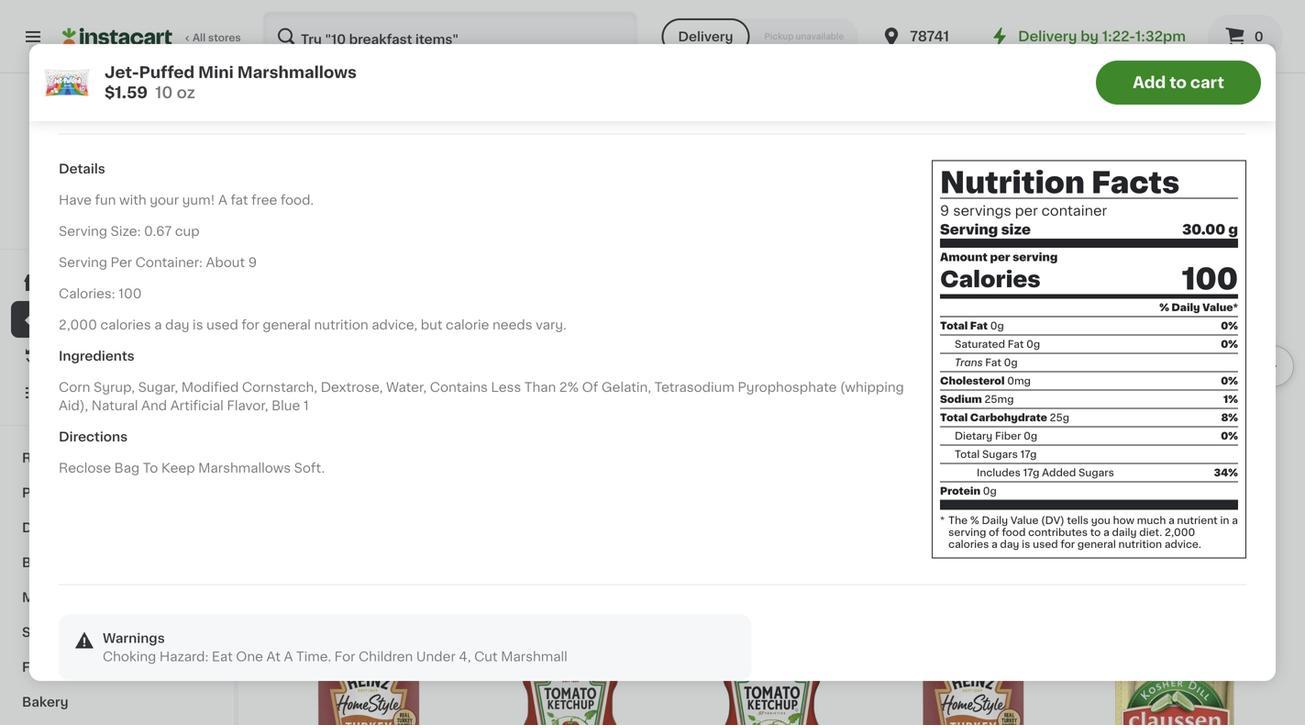 Task type: locate. For each thing, give the bounding box(es) containing it.
daily left value*
[[1172, 302, 1201, 312]]

2 horizontal spatial 1
[[304, 399, 309, 412]]

eligible for cool whip extra creamy whipped topping
[[1105, 507, 1142, 517]]

of
[[582, 381, 599, 394]]

1 horizontal spatial spend $32, save $5 see eligible items
[[1082, 491, 1185, 517]]

1 horizontal spatial $5
[[1172, 491, 1185, 501]]

is down food
[[1023, 539, 1031, 549]]

1 vertical spatial calories
[[949, 539, 990, 549]]

delivery inside "link"
[[1019, 30, 1078, 43]]

10 inside jet-puffed mini marshmallows 10 oz
[[275, 470, 287, 480]]

save for cool whip extra creamy whipped topping
[[1145, 491, 1169, 501]]

1 horizontal spatial per
[[1016, 204, 1039, 218]]

1 0% from the top
[[1222, 321, 1239, 331]]

marshmallows down 59
[[275, 452, 368, 465]]

day
[[165, 319, 190, 331], [1001, 539, 1020, 549]]

1 horizontal spatial 10
[[275, 470, 287, 480]]

1 horizontal spatial save
[[1145, 491, 1169, 501]]

oz inside jet-puffed mini marshmallows 10 oz
[[289, 470, 301, 480]]

warnings choking hazard: eat one at a time. for children under 4, cut marshmall
[[103, 632, 568, 663]]

spend for jet-puffed mini marshmallows
[[882, 491, 916, 501]]

$5 up nutrient
[[1172, 491, 1185, 501]]

2,000 inside * the % daily value (dv) tells you how much a nutrient in a serving of food contributes to a daily diet. 2,000 calories a day is used for general nutrition advice.
[[1166, 527, 1196, 537]]

day down food
[[1001, 539, 1020, 549]]

1 horizontal spatial eligible
[[1105, 507, 1142, 517]]

1 vertical spatial is
[[1023, 539, 1031, 549]]

& left the candy
[[73, 626, 84, 639]]

to left cart
[[1170, 75, 1188, 90]]

1 vertical spatial %
[[971, 515, 980, 525]]

10 inside the jet-puffed mini marshmallows $1.59 10 oz
[[155, 85, 173, 100]]

2 0% from the top
[[1222, 339, 1239, 349]]

1 vertical spatial deals
[[51, 313, 89, 326]]

add left the 4,
[[421, 642, 448, 655]]

a left the 'fat'
[[218, 194, 228, 207]]

2 view more link from the top
[[1187, 577, 1269, 595]]

marshmallows inside jet-puffed mini marshmallows 10 oz
[[275, 452, 368, 465]]

sauces
[[426, 576, 501, 595]]

jet- inside jet-puffed mini marshmallows
[[881, 434, 907, 447]]

1 vertical spatial more
[[1222, 579, 1256, 592]]

dairy
[[22, 521, 58, 534]]

more up g
[[1222, 166, 1256, 179]]

oz inside button
[[1077, 41, 1089, 51]]

& left sauces
[[405, 576, 422, 595]]

0 horizontal spatial mini
[[198, 65, 234, 80]]

1 inside item carousel region
[[286, 410, 294, 429]]

choking
[[103, 650, 156, 663]]

general
[[263, 319, 311, 331], [1078, 539, 1117, 549]]

9 inside nutrition facts 9 servings per container
[[941, 204, 950, 218]]

food
[[1003, 527, 1026, 537]]

aid),
[[59, 399, 88, 412]]

100 up deals link
[[119, 287, 142, 300]]

1 vertical spatial view more link
[[1187, 577, 1269, 595]]

delivery inside button
[[679, 30, 734, 43]]

spend for cool whip extra creamy whipped topping
[[1084, 491, 1118, 501]]

trans
[[955, 357, 983, 367]]

to
[[143, 462, 158, 475]]

jet- down (whipping
[[881, 434, 907, 447]]

a down you
[[1104, 527, 1110, 537]]

view more link up g
[[1187, 163, 1269, 182]]

more down in
[[1222, 579, 1256, 592]]

10 left soft.
[[275, 470, 287, 480]]

add right 30.00
[[1228, 229, 1255, 241]]

2,000 calories a day is used for general nutrition advice, but calorie needs vary.
[[59, 319, 567, 331]]

$32, for jet-puffed mini marshmallows
[[918, 491, 941, 501]]

0 horizontal spatial calories
[[100, 319, 151, 331]]

contains
[[430, 381, 488, 394]]

1 $32, from the left
[[918, 491, 941, 501]]

per
[[111, 256, 132, 269]]

eligible up the sponsored badge image
[[903, 507, 941, 517]]

total up saturated
[[941, 321, 969, 331]]

fat down saturated fat 0g at the right of the page
[[986, 357, 1002, 367]]

buy it again
[[51, 350, 129, 363]]

1 vertical spatial nutrition
[[1119, 539, 1163, 549]]

1 vertical spatial per
[[991, 252, 1011, 262]]

save up the
[[944, 491, 968, 501]]

& left eggs
[[61, 521, 72, 534]]

2 spend from the left
[[1084, 491, 1118, 501]]

to down you
[[1091, 527, 1102, 537]]

mini inside jet-puffed mini marshmallows 10 oz
[[349, 434, 376, 447]]

serving up shop
[[59, 256, 107, 269]]

container
[[1042, 204, 1108, 218]]

1 save from the left
[[944, 491, 968, 501]]

per up calories
[[991, 252, 1011, 262]]

2,000
[[59, 319, 97, 331], [1166, 527, 1196, 537]]

serving size: 0.67 cup
[[59, 225, 200, 238]]

10 right $1.59
[[155, 85, 173, 100]]

0% for saturated fat 0g
[[1222, 339, 1239, 349]]

warnings
[[103, 632, 165, 645]]

items down protein at the bottom of page
[[943, 507, 972, 517]]

0 vertical spatial %
[[1160, 302, 1170, 312]]

0 vertical spatial a
[[218, 194, 228, 207]]

% left value*
[[1160, 302, 1170, 312]]

a right at
[[284, 650, 293, 663]]

& for meat
[[59, 591, 70, 604]]

1 horizontal spatial see
[[1082, 507, 1102, 517]]

puffed
[[139, 65, 195, 80], [302, 434, 345, 447], [907, 434, 950, 447]]

add button left the 4,
[[386, 632, 457, 665]]

jet- down $ 1 59
[[275, 434, 302, 447]]

marshmallows down lb
[[237, 65, 357, 80]]

0 horizontal spatial day
[[165, 319, 190, 331]]

to inside button
[[1170, 75, 1188, 90]]

0 horizontal spatial nutrition
[[314, 319, 369, 331]]

1 vertical spatial serving
[[949, 527, 987, 537]]

buy
[[51, 350, 77, 363]]

jet- inside jet-puffed mini marshmallows 10 oz
[[275, 434, 302, 447]]

0 horizontal spatial save
[[944, 491, 968, 501]]

1 horizontal spatial add button
[[991, 218, 1062, 251]]

1 horizontal spatial a
[[284, 650, 293, 663]]

frozen link
[[11, 650, 223, 685]]

1 horizontal spatial to
[[1170, 75, 1188, 90]]

spend $32, save $5 see eligible items up daily
[[1082, 491, 1185, 517]]

1 left lb
[[259, 41, 264, 51]]

view down advice.
[[1187, 579, 1219, 592]]

save up much
[[1145, 491, 1169, 501]]

daily up of
[[982, 515, 1009, 525]]

100 up value*
[[1183, 265, 1239, 294]]

view more up 30.00 g
[[1187, 166, 1256, 179]]

per inside nutrition facts 9 servings per container
[[1016, 204, 1039, 218]]

oz
[[1077, 41, 1089, 51], [177, 85, 195, 100], [289, 470, 301, 480], [1092, 470, 1104, 480]]

jet-puffed mini marshmallows
[[881, 434, 981, 465]]

prices
[[149, 204, 181, 214]]

0 horizontal spatial daily
[[982, 515, 1009, 525]]

59
[[296, 411, 310, 421]]

to
[[1170, 75, 1188, 90], [1091, 527, 1102, 537]]

sugars up includes
[[983, 449, 1019, 459]]

puffed down the all stores link
[[139, 65, 195, 80]]

see left how
[[1082, 507, 1102, 517]]

0 vertical spatial view
[[1187, 166, 1219, 179]]

0 vertical spatial used
[[207, 319, 238, 331]]

2 horizontal spatial puffed
[[907, 434, 950, 447]]

1 eligible from the left
[[903, 507, 941, 517]]

2 spend $32, save $5 see eligible items from the left
[[1082, 491, 1185, 517]]

a inside "warnings choking hazard: eat one at a time. for children under 4, cut marshmall"
[[284, 650, 293, 663]]

for down about
[[242, 319, 260, 331]]

9 right about
[[248, 256, 257, 269]]

1 horizontal spatial 1
[[286, 410, 294, 429]]

spend $32, save $5 see eligible items up the sponsored badge image
[[881, 491, 983, 517]]

in
[[1221, 515, 1230, 525]]

8
[[1082, 470, 1089, 480]]

h-e-b
[[97, 183, 137, 195]]

total for dietary fiber 0g
[[941, 412, 969, 423]]

spend inside product group
[[1084, 491, 1118, 501]]

1 horizontal spatial general
[[1078, 539, 1117, 549]]

oz down 'all'
[[177, 85, 195, 100]]

$32, up how
[[1120, 491, 1143, 501]]

serving for serving size
[[941, 223, 999, 236]]

1 horizontal spatial calories
[[949, 539, 990, 549]]

0 vertical spatial more
[[1222, 166, 1256, 179]]

add for leftmost add button
[[421, 642, 448, 655]]

1 vertical spatial a
[[284, 650, 293, 663]]

2 horizontal spatial add button
[[1193, 218, 1264, 251]]

whip
[[1116, 434, 1149, 447]]

0 vertical spatial daily
[[1172, 302, 1201, 312]]

marshmallows for jet-puffed mini marshmallows $1.59 10 oz
[[237, 65, 357, 80]]

marshmallows down "flavor,"
[[198, 462, 291, 475]]

1 vertical spatial to
[[1091, 527, 1102, 537]]

2 more from the top
[[1222, 579, 1256, 592]]

delivery button
[[662, 18, 750, 55]]

3 0% from the top
[[1222, 376, 1239, 386]]

buy it again link
[[11, 338, 223, 374]]

eligible up daily
[[1105, 507, 1142, 517]]

blue
[[272, 399, 300, 412]]

1 horizontal spatial for
[[1061, 539, 1076, 549]]

but
[[421, 319, 443, 331]]

1 horizontal spatial jet-
[[275, 434, 302, 447]]

2,000 up 'it'
[[59, 319, 97, 331]]

* the % daily value (dv) tells you how much a nutrient in a serving of food contributes to a daily diet. 2,000 calories a day is used for general nutrition advice.
[[941, 515, 1239, 549]]

eat
[[212, 650, 233, 663]]

% inside * the % daily value (dv) tells you how much a nutrient in a serving of food contributes to a daily diet. 2,000 calories a day is used for general nutrition advice.
[[971, 515, 980, 525]]

0 horizontal spatial items
[[943, 507, 972, 517]]

serving size
[[941, 223, 1032, 236]]

0 horizontal spatial general
[[263, 319, 311, 331]]

0 horizontal spatial 1
[[259, 41, 264, 51]]

mini for oz
[[349, 434, 376, 447]]

2 vertical spatial total
[[955, 449, 980, 459]]

2 $5 from the left
[[1172, 491, 1185, 501]]

add down container
[[1026, 229, 1053, 241]]

mini inside the jet-puffed mini marshmallows $1.59 10 oz
[[198, 65, 234, 80]]

sugars down whipped
[[1079, 467, 1115, 478]]

2 $32, from the left
[[1120, 491, 1143, 501]]

0 horizontal spatial spend
[[882, 491, 916, 501]]

serving down the
[[949, 527, 987, 537]]

mini
[[198, 65, 234, 80], [349, 434, 376, 447], [954, 434, 981, 447]]

snacks & candy
[[22, 626, 131, 639]]

1 horizontal spatial mini
[[349, 434, 376, 447]]

& for condiments
[[405, 576, 422, 595]]

0 vertical spatial 10
[[155, 85, 173, 100]]

0 horizontal spatial jet-
[[105, 65, 139, 80]]

view up 30.00
[[1187, 166, 1219, 179]]

$5 for cool whip extra creamy whipped topping
[[1172, 491, 1185, 501]]

puffed inside jet-puffed mini marshmallows 10 oz
[[302, 434, 345, 447]]

container:
[[135, 256, 203, 269]]

$1.59
[[105, 85, 148, 100]]

17g left added
[[1024, 467, 1040, 478]]

it
[[81, 350, 90, 363]]

pyrophosphate
[[738, 381, 837, 394]]

0 vertical spatial 9
[[941, 204, 950, 218]]

fat up "trans fat 0g"
[[1008, 339, 1025, 349]]

1 right blue
[[304, 399, 309, 412]]

delivery for delivery
[[679, 30, 734, 43]]

oz inside 2 cool whip extra creamy whipped topping 8 oz
[[1092, 470, 1104, 480]]

2 items from the left
[[1145, 507, 1174, 517]]

used down about
[[207, 319, 238, 331]]

0 horizontal spatial 100
[[119, 287, 142, 300]]

1 vertical spatial 2,000
[[1166, 527, 1196, 537]]

for down contributes
[[1061, 539, 1076, 549]]

2 save from the left
[[1145, 491, 1169, 501]]

17g up includes 17g added sugars
[[1021, 449, 1037, 459]]

0 vertical spatial sugars
[[983, 449, 1019, 459]]

0 vertical spatial serving
[[1013, 252, 1058, 262]]

shop link
[[11, 264, 223, 301]]

0 horizontal spatial 9
[[248, 256, 257, 269]]

used down contributes
[[1034, 539, 1059, 549]]

1 horizontal spatial delivery
[[1019, 30, 1078, 43]]

deals down lb
[[275, 97, 355, 123]]

0 horizontal spatial for
[[242, 319, 260, 331]]

cholesterol 0mg
[[941, 376, 1032, 386]]

items for jet-puffed mini marshmallows
[[943, 507, 972, 517]]

size
[[1002, 223, 1032, 236]]

per
[[1016, 204, 1039, 218], [991, 252, 1011, 262]]

and
[[141, 399, 167, 412]]

1 horizontal spatial spend
[[1084, 491, 1118, 501]]

per up size
[[1016, 204, 1039, 218]]

1 see from the left
[[881, 507, 900, 517]]

yum!
[[182, 194, 215, 207]]

2 eligible from the left
[[1105, 507, 1142, 517]]

total down sodium
[[941, 412, 969, 423]]

serving down than
[[59, 225, 107, 238]]

view more link down advice.
[[1187, 577, 1269, 595]]

1 more from the top
[[1222, 166, 1256, 179]]

1 vertical spatial day
[[1001, 539, 1020, 549]]

1 vertical spatial general
[[1078, 539, 1117, 549]]

1 vertical spatial total
[[941, 412, 969, 423]]

add down 1:32pm
[[1134, 75, 1167, 90]]

is up modified
[[193, 319, 203, 331]]

1 horizontal spatial is
[[1023, 539, 1031, 549]]

jet-puffed mini marshmallows $1.59 10 oz
[[105, 65, 357, 100]]

product group
[[275, 213, 462, 520], [477, 213, 664, 501], [679, 213, 866, 520], [881, 213, 1068, 538], [1082, 213, 1269, 520], [275, 626, 462, 725]]

0 vertical spatial to
[[1170, 75, 1188, 90]]

jet- for jet-puffed mini marshmallows
[[881, 434, 907, 447]]

2 horizontal spatial mini
[[954, 434, 981, 447]]

total sugars 17g
[[955, 449, 1037, 459]]

view more down advice.
[[1187, 579, 1256, 592]]

extra
[[1152, 434, 1185, 447]]

day down the container:
[[165, 319, 190, 331]]

$32,
[[918, 491, 941, 501], [1120, 491, 1143, 501]]

2,000 up advice.
[[1166, 527, 1196, 537]]

0 vertical spatial general
[[263, 319, 311, 331]]

1 left 59
[[286, 410, 294, 429]]

puffed up soft.
[[302, 434, 345, 447]]

0 vertical spatial view more
[[1187, 166, 1256, 179]]

nutrition down "diet."
[[1119, 539, 1163, 549]]

marshmallows for jet-puffed mini marshmallows
[[881, 452, 973, 465]]

add button up value*
[[1193, 218, 1264, 251]]

$5 down includes
[[970, 491, 983, 501]]

0 horizontal spatial to
[[1091, 527, 1102, 537]]

0 vertical spatial 17g
[[1021, 449, 1037, 459]]

0 horizontal spatial 10
[[155, 85, 173, 100]]

& right meat
[[59, 591, 70, 604]]

0g
[[991, 321, 1005, 331], [1027, 339, 1041, 349], [1005, 357, 1018, 367], [1024, 431, 1038, 441], [984, 486, 997, 496]]

1 spend $32, save $5 see eligible items from the left
[[881, 491, 983, 517]]

0g for dietary fiber 0g
[[1024, 431, 1038, 441]]

mini down $1.59 element
[[954, 434, 981, 447]]

2 vertical spatial fat
[[986, 357, 1002, 367]]

jet- up $1.59
[[105, 65, 139, 80]]

spend up the sponsored badge image
[[882, 491, 916, 501]]

0 horizontal spatial %
[[971, 515, 980, 525]]

total down dietary
[[955, 449, 980, 459]]

cut
[[475, 650, 498, 663]]

2 see from the left
[[1082, 507, 1102, 517]]

0 horizontal spatial per
[[991, 252, 1011, 262]]

protein
[[941, 486, 981, 496]]

0 vertical spatial 2,000
[[59, 319, 97, 331]]

topping
[[1144, 452, 1196, 465]]

1 vertical spatial view more
[[1187, 579, 1256, 592]]

serving down servings
[[941, 223, 999, 236]]

puffed inside jet-puffed mini marshmallows
[[907, 434, 950, 447]]

2 view more from the top
[[1187, 579, 1256, 592]]

puffed inside the jet-puffed mini marshmallows $1.59 10 oz
[[139, 65, 195, 80]]

1 $5 from the left
[[970, 491, 983, 501]]

add inside product group
[[1228, 229, 1255, 241]]

sugar,
[[138, 381, 178, 394]]

1 horizontal spatial deals
[[275, 97, 355, 123]]

1 spend from the left
[[882, 491, 916, 501]]

1 vertical spatial used
[[1034, 539, 1059, 549]]

general up "cornstarch,"
[[263, 319, 311, 331]]

9 left servings
[[941, 204, 950, 218]]

0 vertical spatial deals
[[275, 97, 355, 123]]

1 horizontal spatial sugars
[[1079, 467, 1115, 478]]

fat up saturated
[[971, 321, 988, 331]]

serving down size
[[1013, 252, 1058, 262]]

0 horizontal spatial 2,000
[[59, 319, 97, 331]]

0 vertical spatial fat
[[971, 321, 988, 331]]

puffed left dietary
[[907, 434, 950, 447]]

marshmallows inside jet-puffed mini marshmallows
[[881, 452, 973, 465]]

78741
[[911, 30, 950, 43]]

nutrition
[[314, 319, 369, 331], [1119, 539, 1163, 549]]

a right much
[[1169, 515, 1175, 525]]

$32, up *
[[918, 491, 941, 501]]

view
[[1187, 166, 1219, 179], [1187, 579, 1219, 592]]

1 horizontal spatial used
[[1034, 539, 1059, 549]]

save for jet-puffed mini marshmallows
[[944, 491, 968, 501]]

delivery for delivery by 1:22-1:32pm
[[1019, 30, 1078, 43]]

nutrition left advice,
[[314, 319, 369, 331]]

mini down all stores
[[198, 65, 234, 80]]

jet- inside the jet-puffed mini marshmallows $1.59 10 oz
[[105, 65, 139, 80]]

None search field
[[262, 11, 638, 62]]

calories
[[100, 319, 151, 331], [949, 539, 990, 549]]

serving inside * the % daily value (dv) tells you how much a nutrient in a serving of food contributes to a daily diet. 2,000 calories a day is used for general nutrition advice.
[[949, 527, 987, 537]]

protein 0g
[[941, 486, 997, 496]]

2 horizontal spatial jet-
[[881, 434, 907, 447]]

total
[[941, 321, 969, 331], [941, 412, 969, 423], [955, 449, 980, 459]]

1 items from the left
[[943, 507, 972, 517]]

eligible for jet-puffed mini marshmallows
[[903, 507, 941, 517]]

24
[[1061, 41, 1075, 51]]

1 horizontal spatial items
[[1145, 507, 1174, 517]]

oz down $ 1 59
[[289, 470, 301, 480]]

0 vertical spatial calories
[[100, 319, 151, 331]]

items up "diet."
[[1145, 507, 1174, 517]]

0 horizontal spatial puffed
[[139, 65, 195, 80]]

1 lb
[[259, 41, 276, 51]]

delivery by 1:22-1:32pm
[[1019, 30, 1187, 43]]

0 vertical spatial per
[[1016, 204, 1039, 218]]

a down of
[[992, 539, 998, 549]]

see up the sponsored badge image
[[881, 507, 900, 517]]

78741 button
[[881, 11, 991, 62]]

0 horizontal spatial spend $32, save $5 see eligible items
[[881, 491, 983, 517]]

1 vertical spatial view
[[1187, 579, 1219, 592]]

than
[[525, 381, 556, 394]]

& for dairy
[[61, 521, 72, 534]]

0 horizontal spatial $5
[[970, 491, 983, 501]]

9
[[941, 204, 950, 218], [248, 256, 257, 269]]

dietary
[[955, 431, 993, 441]]

condiments & sauces
[[275, 576, 501, 595]]

&
[[61, 521, 72, 534], [405, 576, 422, 595], [59, 591, 70, 604], [73, 626, 84, 639]]

1 vertical spatial 10
[[275, 470, 287, 480]]

calories inside * the % daily value (dv) tells you how much a nutrient in a serving of food contributes to a daily diet. 2,000 calories a day is used for general nutrition advice.
[[949, 539, 990, 549]]

add to cart button
[[1097, 61, 1262, 105]]

spend up you
[[1084, 491, 1118, 501]]

calories down the
[[949, 539, 990, 549]]

beverages
[[22, 556, 92, 569]]

cool
[[1082, 434, 1113, 447]]

4 0% from the top
[[1222, 431, 1239, 441]]

puffed for oz
[[302, 434, 345, 447]]

eligible
[[903, 507, 941, 517], [1105, 507, 1142, 517]]

of
[[989, 527, 1000, 537]]

nutrition facts 9 servings per container
[[941, 168, 1180, 218]]

fat for saturated
[[1008, 339, 1025, 349]]

have fun with your yum! a fat free food.
[[59, 194, 314, 207]]

0 horizontal spatial see
[[881, 507, 900, 517]]

daily
[[1172, 302, 1201, 312], [982, 515, 1009, 525]]

0 vertical spatial nutrition
[[314, 319, 369, 331]]

marshmallows inside the jet-puffed mini marshmallows $1.59 10 oz
[[237, 65, 357, 80]]

1 horizontal spatial 9
[[941, 204, 950, 218]]



Task type: describe. For each thing, give the bounding box(es) containing it.
$
[[279, 411, 286, 421]]

in-
[[105, 204, 119, 214]]

puffed for 10
[[139, 65, 195, 80]]

free
[[252, 194, 277, 207]]

total fat 0g
[[941, 321, 1005, 331]]

0 horizontal spatial add button
[[386, 632, 457, 665]]

diet.
[[1140, 527, 1163, 537]]

*
[[941, 515, 945, 525]]

than
[[79, 204, 103, 214]]

see for jet-puffed mini marshmallows
[[881, 507, 900, 517]]

stores
[[208, 33, 241, 43]]

instacart logo image
[[62, 26, 173, 48]]

h-
[[97, 183, 113, 195]]

items for cool whip extra creamy whipped topping
[[1145, 507, 1174, 517]]

0 horizontal spatial is
[[193, 319, 203, 331]]

delivery by 1:22-1:32pm link
[[989, 26, 1187, 48]]

0g for saturated fat 0g
[[1027, 339, 1041, 349]]

(dv)
[[1042, 515, 1065, 525]]

& for snacks
[[73, 626, 84, 639]]

25g
[[1051, 412, 1070, 423]]

serving for serving size: 0.67 cup
[[59, 225, 107, 238]]

creamy
[[1188, 434, 1239, 447]]

time.
[[296, 650, 331, 663]]

0 vertical spatial for
[[242, 319, 260, 331]]

2 view from the top
[[1187, 579, 1219, 592]]

product group containing 1
[[275, 213, 462, 520]]

one
[[236, 650, 263, 663]]

condiments
[[275, 576, 401, 595]]

add button inside product group
[[1193, 218, 1264, 251]]

lists
[[51, 386, 83, 399]]

$ 1 59
[[279, 410, 310, 429]]

1 horizontal spatial %
[[1160, 302, 1170, 312]]

nutrient
[[1178, 515, 1219, 525]]

product group containing 2
[[1082, 213, 1269, 520]]

reclose
[[59, 462, 111, 475]]

for
[[335, 650, 356, 663]]

fun
[[95, 194, 116, 207]]

1 view more link from the top
[[1187, 163, 1269, 182]]

0 horizontal spatial deals
[[51, 313, 89, 326]]

by
[[1081, 30, 1100, 43]]

whipped
[[1082, 452, 1140, 465]]

all stores link
[[62, 11, 242, 62]]

calorie
[[446, 319, 490, 331]]

1 view from the top
[[1187, 166, 1219, 179]]

condiments & sauces link
[[275, 575, 501, 597]]

sodium 25mg
[[941, 394, 1015, 404]]

1 horizontal spatial serving
[[1013, 252, 1058, 262]]

used inside * the % daily value (dv) tells you how much a nutrient in a serving of food contributes to a daily diet. 2,000 calories a day is used for general nutrition advice.
[[1034, 539, 1059, 549]]

jet-puffed mini marshmallows button
[[881, 213, 1068, 483]]

serving for serving per container: about 9
[[59, 256, 107, 269]]

total for saturated fat 0g
[[941, 321, 969, 331]]

add for add button in the product group
[[1228, 229, 1255, 241]]

e-
[[113, 183, 128, 195]]

meat & seafood link
[[11, 580, 223, 615]]

fat for total
[[971, 321, 988, 331]]

your
[[150, 194, 179, 207]]

trans fat 0g
[[955, 357, 1018, 367]]

0 vertical spatial day
[[165, 319, 190, 331]]

0% for cholesterol 0mg
[[1222, 376, 1239, 386]]

facts
[[1092, 168, 1180, 197]]

$5 for jet-puffed mini marshmallows
[[970, 491, 983, 501]]

cart
[[1191, 75, 1225, 90]]

sponsored badge image
[[881, 523, 936, 533]]

size:
[[111, 225, 141, 238]]

oz inside the jet-puffed mini marshmallows $1.59 10 oz
[[177, 85, 195, 100]]

1 horizontal spatial 100
[[1183, 265, 1239, 294]]

beverages link
[[11, 545, 223, 580]]

1 view more from the top
[[1187, 166, 1256, 179]]

includes
[[977, 467, 1021, 478]]

nutrition inside * the % daily value (dv) tells you how much a nutrient in a serving of food contributes to a daily diet. 2,000 calories a day is used for general nutrition advice.
[[1119, 539, 1163, 549]]

meat & seafood
[[22, 591, 128, 604]]

dairy & eggs
[[22, 521, 108, 534]]

0% for total fat 0g
[[1222, 321, 1239, 331]]

a right in
[[1233, 515, 1239, 525]]

mini inside jet-puffed mini marshmallows
[[954, 434, 981, 447]]

corn syrup, sugar, modified cornstarch, dextrose, water, contains less than 2% of gelatin, tetrasodium pyrophosphate (whipping aid), natural and artificial flavor, blue 1
[[59, 381, 905, 412]]

1 vertical spatial 17g
[[1024, 467, 1040, 478]]

1:32pm
[[1136, 30, 1187, 43]]

see for cool whip extra creamy whipped topping
[[1082, 507, 1102, 517]]

dietary fiber 0g
[[955, 431, 1038, 441]]

soft.
[[294, 462, 325, 475]]

fat for trans
[[986, 357, 1002, 367]]

b
[[128, 183, 137, 195]]

to inside * the % daily value (dv) tells you how much a nutrient in a serving of food contributes to a daily diet. 2,000 calories a day is used for general nutrition advice.
[[1091, 527, 1102, 537]]

0 horizontal spatial sugars
[[983, 449, 1019, 459]]

0 horizontal spatial a
[[218, 194, 228, 207]]

servings
[[954, 204, 1012, 218]]

1 inside corn syrup, sugar, modified cornstarch, dextrose, water, contains less than 2% of gelatin, tetrasodium pyrophosphate (whipping aid), natural and artificial flavor, blue 1
[[304, 399, 309, 412]]

shop
[[51, 276, 86, 289]]

marshmallows for jet-puffed mini marshmallows 10 oz
[[275, 452, 368, 465]]

0% for dietary fiber 0g
[[1222, 431, 1239, 441]]

add for the middle add button
[[1026, 229, 1053, 241]]

spend $32, save $5 see eligible items for cool whip extra creamy whipped topping
[[1082, 491, 1185, 517]]

snacks & candy link
[[11, 615, 223, 650]]

$32, for cool whip extra creamy whipped topping
[[1120, 491, 1143, 501]]

artificial
[[170, 399, 224, 412]]

natural
[[92, 399, 138, 412]]

higher than in-store prices
[[42, 204, 181, 214]]

spend $32, save $5 see eligible items for jet-puffed mini marshmallows
[[881, 491, 983, 517]]

0g for trans fat 0g
[[1005, 357, 1018, 367]]

advice,
[[372, 319, 418, 331]]

jet- for jet-puffed mini marshmallows 10 oz
[[275, 434, 302, 447]]

saturated
[[955, 339, 1006, 349]]

produce
[[22, 486, 78, 499]]

syrup,
[[94, 381, 135, 394]]

children
[[359, 650, 413, 663]]

1 horizontal spatial daily
[[1172, 302, 1201, 312]]

0
[[1255, 30, 1264, 43]]

is inside * the % daily value (dv) tells you how much a nutrient in a serving of food contributes to a daily diet. 2,000 calories a day is used for general nutrition advice.
[[1023, 539, 1031, 549]]

mini for 10
[[198, 65, 234, 80]]

tetrasodium
[[655, 381, 735, 394]]

h-e-b logo image
[[77, 95, 157, 176]]

about
[[206, 256, 245, 269]]

fat
[[231, 194, 248, 207]]

jet- for jet-puffed mini marshmallows $1.59 10 oz
[[105, 65, 139, 80]]

all
[[193, 33, 206, 43]]

general inside * the % daily value (dv) tells you how much a nutrient in a serving of food contributes to a daily diet. 2,000 calories a day is used for general nutrition advice.
[[1078, 539, 1117, 549]]

34%
[[1215, 467, 1239, 478]]

eggs
[[75, 521, 108, 534]]

1 inside button
[[259, 41, 264, 51]]

a up buy it again link
[[154, 319, 162, 331]]

you
[[1092, 515, 1111, 525]]

total carbohydrate 25g
[[941, 412, 1070, 423]]

day inside * the % daily value (dv) tells you how much a nutrient in a serving of food contributes to a daily diet. 2,000 calories a day is used for general nutrition advice.
[[1001, 539, 1020, 549]]

lb
[[266, 41, 276, 51]]

bakery link
[[11, 685, 223, 720]]

modified
[[181, 381, 239, 394]]

$1.59 element
[[881, 407, 1068, 431]]

4,
[[459, 650, 471, 663]]

0g for total fat 0g
[[991, 321, 1005, 331]]

marshmall
[[501, 650, 568, 663]]

carbohydrate
[[971, 412, 1048, 423]]

bag
[[114, 462, 140, 475]]

produce link
[[11, 475, 223, 510]]

0 button
[[1209, 15, 1284, 59]]

daily inside * the % daily value (dv) tells you how much a nutrient in a serving of food contributes to a daily diet. 2,000 calories a day is used for general nutrition advice.
[[982, 515, 1009, 525]]

item carousel region
[[275, 206, 1295, 545]]

service type group
[[662, 18, 859, 55]]

with
[[119, 194, 147, 207]]

vary.
[[536, 319, 567, 331]]

100% satisfaction guarantee
[[47, 223, 194, 233]]

1 vertical spatial 9
[[248, 256, 257, 269]]

for inside * the % daily value (dv) tells you how much a nutrient in a serving of food contributes to a daily diet. 2,000 calories a day is used for general nutrition advice.
[[1061, 539, 1076, 549]]

recipes
[[22, 452, 76, 464]]



Task type: vqa. For each thing, say whether or not it's contained in the screenshot.
been to the bottom
no



